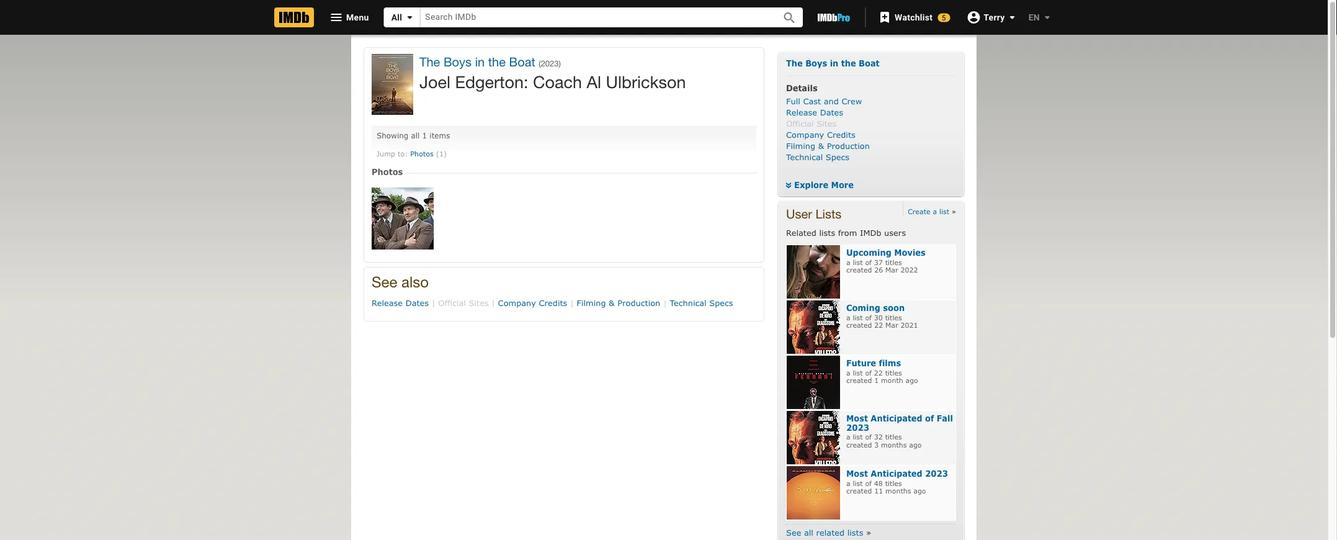 Task type: vqa. For each thing, say whether or not it's contained in the screenshot.
"Boys"
yes



Task type: describe. For each thing, give the bounding box(es) containing it.
future
[[847, 358, 876, 367]]

the for the boys in the boat (2023) joel edgerton: coach al ulbrickson
[[420, 55, 440, 69]]

48
[[875, 479, 883, 487]]

joel
[[420, 72, 451, 92]]

joel edgerton in the boys in the boat (2023) image
[[372, 187, 434, 249]]

most anticipated of fall 2023 a list of 32 titles created 3 months ago
[[847, 413, 953, 449]]

in for the boys in the boat
[[830, 58, 839, 68]]

see for see all related lists »
[[786, 527, 802, 537]]

1
[[422, 131, 427, 140]]

0 horizontal spatial release
[[372, 298, 403, 308]]

3 | from the left
[[570, 298, 574, 308]]

1 | from the left
[[432, 298, 436, 308]]

boat for the boys in the boat
[[859, 58, 880, 68]]

2023 inside most anticipated of fall 2023 a list of 32 titles created 3 months ago
[[847, 422, 870, 432]]

list inside most anticipated 2023 a list of 48 titles created 11 months ago
[[853, 479, 863, 487]]

4 | from the left
[[664, 298, 667, 308]]

list image image for upcoming movies
[[787, 245, 840, 298]]

32
[[875, 433, 883, 441]]

a right create on the right
[[933, 207, 937, 215]]

most anticipated 2023 a list of 48 titles created 11 months ago
[[847, 468, 948, 495]]

& inside details full cast and crew release dates official sites company credits filming & production technical specs
[[819, 141, 824, 150]]

of inside future films a list of 22 titles created 1 month ago
[[866, 368, 872, 377]]

a inside coming soon a list of 30 titles created 22 mar 2021
[[847, 313, 851, 321]]

in for the boys in the boat (2023) joel edgerton: coach al ulbrickson
[[475, 55, 485, 69]]

photos link
[[410, 149, 434, 158]]

from
[[838, 228, 857, 237]]

cast
[[803, 96, 821, 106]]

imdb
[[860, 228, 882, 237]]

0 horizontal spatial production
[[618, 298, 661, 308]]

the for the boys in the boat (2023) joel edgerton: coach al ulbrickson
[[488, 55, 506, 69]]

2023 inside most anticipated 2023 a list of 48 titles created 11 months ago
[[926, 468, 948, 478]]

crew
[[842, 96, 862, 106]]

specs inside details full cast and crew release dates official sites company credits filming & production technical specs
[[826, 152, 850, 161]]

0 horizontal spatial &
[[609, 298, 615, 308]]

1 vertical spatial specs
[[710, 298, 733, 308]]

(1)
[[436, 149, 447, 158]]

all
[[391, 12, 402, 22]]

of inside most anticipated 2023 a list of 48 titles created 11 months ago
[[866, 479, 872, 487]]

1 horizontal spatial photos
[[410, 149, 434, 158]]

list inside "upcoming movies a list of 37 titles created 26 mar 2022"
[[853, 258, 863, 266]]

create a list link
[[908, 207, 950, 215]]

company inside details full cast and crew release dates official sites company credits filming & production technical specs
[[786, 129, 825, 139]]

26 mar 2022
[[875, 266, 918, 274]]

users
[[885, 228, 906, 237]]

created inside most anticipated 2023 a list of 48 titles created 11 months ago
[[847, 487, 872, 495]]

0 horizontal spatial release dates link
[[372, 298, 429, 308]]

production inside details full cast and crew release dates official sites company credits filming & production technical specs
[[827, 141, 870, 150]]

upcoming
[[847, 247, 892, 257]]

also
[[402, 273, 429, 290]]

account circle image
[[967, 10, 982, 25]]

arrow drop down image for en
[[1040, 10, 1055, 25]]

a inside future films a list of 22 titles created 1 month ago
[[847, 368, 851, 377]]

showing all 1 items
[[377, 131, 450, 140]]

explore more
[[795, 180, 854, 189]]

0 horizontal spatial official sites link
[[438, 298, 489, 308]]

1 vertical spatial filming & production link
[[577, 298, 661, 308]]

see all related lists »
[[786, 527, 872, 537]]

details full cast and crew release dates official sites company credits filming & production technical specs
[[786, 83, 870, 161]]

1 vertical spatial technical
[[670, 298, 707, 308]]

release inside details full cast and crew release dates official sites company credits filming & production technical specs
[[786, 107, 818, 117]]

created inside most anticipated of fall 2023 a list of 32 titles created 3 months ago
[[847, 441, 872, 449]]

1 month ago
[[875, 376, 919, 384]]

22
[[875, 368, 883, 377]]

boys for the boys in the boat (2023) joel edgerton: coach al ulbrickson
[[444, 55, 472, 69]]

0 vertical spatial lists
[[820, 228, 836, 237]]

list image image for future films
[[787, 356, 840, 409]]

films
[[879, 358, 901, 367]]

list inside coming soon a list of 30 titles created 22 mar 2021
[[853, 313, 863, 321]]

arrow drop down image
[[1005, 10, 1020, 25]]

11 months ago
[[875, 487, 926, 495]]

edgerton:
[[455, 72, 529, 92]]

watchlist image
[[878, 10, 893, 25]]

none field inside all search field
[[420, 8, 769, 27]]

1 vertical spatial company
[[498, 298, 536, 308]]

related
[[817, 527, 845, 537]]

of inside "upcoming movies a list of 37 titles created 26 mar 2022"
[[866, 258, 872, 266]]

0 horizontal spatial company credits link
[[498, 298, 568, 308]]

official inside details full cast and crew release dates official sites company credits filming & production technical specs
[[786, 118, 814, 128]]

fall
[[937, 413, 953, 423]]

0 horizontal spatial credits
[[539, 298, 568, 308]]

1 vertical spatial »
[[867, 527, 872, 537]]

en button
[[1019, 6, 1055, 29]]

0 horizontal spatial filming
[[577, 298, 606, 308]]

future films a list of 22 titles created 1 month ago
[[847, 358, 919, 384]]

list right create on the right
[[940, 207, 950, 215]]

coach
[[533, 72, 582, 92]]

list image image for most anticipated of fall 2023
[[787, 411, 840, 464]]

dates inside details full cast and crew release dates official sites company credits filming & production technical specs
[[820, 107, 844, 117]]

submit search image
[[782, 10, 797, 25]]

details
[[786, 83, 818, 93]]

a inside most anticipated 2023 a list of 48 titles created 11 months ago
[[847, 479, 851, 487]]

boys for the boys in the boat
[[806, 58, 828, 68]]

0 vertical spatial »
[[952, 207, 957, 215]]

terry
[[984, 12, 1005, 22]]

All search field
[[384, 7, 803, 27]]

0 horizontal spatial technical specs link
[[670, 298, 733, 308]]

all button
[[384, 7, 420, 27]]

(2023)
[[539, 59, 561, 68]]

more
[[832, 180, 854, 189]]

of inside coming soon a list of 30 titles created 22 mar 2021
[[866, 313, 872, 321]]

0 vertical spatial release dates link
[[786, 107, 844, 117]]

lists
[[816, 207, 842, 221]]

release dates | official sites | company credits | filming & production | technical specs
[[372, 298, 733, 308]]

a inside most anticipated of fall 2023 a list of 32 titles created 3 months ago
[[847, 433, 851, 441]]

filming inside details full cast and crew release dates official sites company credits filming & production technical specs
[[786, 141, 816, 150]]

items
[[430, 131, 450, 140]]

1 horizontal spatial company credits link
[[786, 129, 856, 139]]

3 months ago
[[875, 441, 922, 449]]

full
[[786, 96, 801, 106]]

menu
[[346, 12, 369, 22]]

the boys in the boat
[[786, 58, 880, 68]]

the boys in the boat (2023) poster image
[[372, 54, 413, 115]]

30
[[875, 313, 883, 321]]



Task type: locate. For each thing, give the bounding box(es) containing it.
0 horizontal spatial boys
[[444, 55, 472, 69]]

al
[[587, 72, 602, 92]]

created inside "upcoming movies a list of 37 titles created 26 mar 2022"
[[847, 266, 872, 274]]

release dates link down cast
[[786, 107, 844, 117]]

|
[[432, 298, 436, 308], [492, 298, 495, 308], [570, 298, 574, 308], [664, 298, 667, 308]]

0 vertical spatial credits
[[827, 129, 856, 139]]

1 created from the top
[[847, 266, 872, 274]]

1 vertical spatial sites
[[469, 298, 489, 308]]

the
[[488, 55, 506, 69], [842, 58, 856, 68]]

user lists
[[786, 207, 842, 221]]

0 horizontal spatial arrow drop down image
[[402, 10, 417, 25]]

sites
[[817, 118, 837, 128], [469, 298, 489, 308]]

1 vertical spatial photos
[[372, 167, 406, 177]]

release
[[786, 107, 818, 117], [372, 298, 403, 308]]

0 vertical spatial photos
[[410, 149, 434, 158]]

filming & production link
[[786, 141, 870, 150], [577, 298, 661, 308]]

created
[[847, 266, 872, 274], [847, 321, 872, 329], [847, 376, 872, 384], [847, 441, 872, 449], [847, 487, 872, 495]]

1 horizontal spatial release
[[786, 107, 818, 117]]

1 vertical spatial release dates link
[[372, 298, 429, 308]]

list image image
[[787, 245, 840, 298], [787, 300, 840, 354], [787, 356, 840, 409], [787, 411, 840, 464], [787, 466, 840, 519]]

1 vertical spatial official sites link
[[438, 298, 489, 308]]

the up joel
[[420, 55, 440, 69]]

&
[[819, 141, 824, 150], [609, 298, 615, 308]]

0 vertical spatial official
[[786, 118, 814, 128]]

titles down upcoming movies link
[[886, 258, 902, 266]]

1 horizontal spatial official
[[786, 118, 814, 128]]

filming
[[786, 141, 816, 150], [577, 298, 606, 308]]

0 vertical spatial technical specs link
[[786, 152, 850, 161]]

created inside coming soon a list of 30 titles created 22 mar 2021
[[847, 321, 872, 329]]

2 created from the top
[[847, 321, 872, 329]]

upcoming movies a list of 37 titles created 26 mar 2022
[[847, 247, 926, 274]]

1 vertical spatial all
[[804, 527, 814, 537]]

created for upcoming
[[847, 266, 872, 274]]

the boys in the boat link up edgerton:
[[420, 55, 536, 69]]

4 titles from the top
[[886, 433, 902, 441]]

22 mar 2021
[[875, 321, 918, 329]]

2 anticipated from the top
[[871, 468, 923, 478]]

technical
[[786, 152, 823, 161], [670, 298, 707, 308]]

1 horizontal spatial &
[[819, 141, 824, 150]]

related lists from imdb users
[[786, 228, 906, 237]]

boat
[[509, 55, 536, 69], [859, 58, 880, 68]]

0 horizontal spatial all
[[411, 131, 420, 140]]

boys up joel
[[444, 55, 472, 69]]

company
[[786, 129, 825, 139], [498, 298, 536, 308]]

credits
[[827, 129, 856, 139], [539, 298, 568, 308]]

None field
[[420, 8, 769, 27]]

5 list image image from the top
[[787, 466, 840, 519]]

0 horizontal spatial the boys in the boat link
[[420, 55, 536, 69]]

list image image for most anticipated 2023
[[787, 466, 840, 519]]

list down future
[[853, 368, 863, 377]]

1 horizontal spatial boat
[[859, 58, 880, 68]]

most anticipated of fall 2023 link
[[847, 413, 953, 432]]

1 horizontal spatial dates
[[820, 107, 844, 117]]

showing
[[377, 131, 409, 140]]

most inside most anticipated 2023 a list of 48 titles created 11 months ago
[[847, 468, 868, 478]]

0 vertical spatial see
[[372, 273, 397, 290]]

0 horizontal spatial the
[[488, 55, 506, 69]]

1 horizontal spatial the
[[786, 58, 803, 68]]

anticipated inside most anticipated 2023 a list of 48 titles created 11 months ago
[[871, 468, 923, 478]]

titles inside future films a list of 22 titles created 1 month ago
[[886, 368, 902, 377]]

0 vertical spatial anticipated
[[871, 413, 923, 423]]

explore
[[795, 180, 829, 189]]

a inside "upcoming movies a list of 37 titles created 26 mar 2022"
[[847, 258, 851, 266]]

1 horizontal spatial technical specs link
[[786, 152, 850, 161]]

0 vertical spatial 2023
[[847, 422, 870, 432]]

the inside the boys in the boat (2023) joel edgerton: coach al ulbrickson
[[488, 55, 506, 69]]

created for future
[[847, 376, 872, 384]]

»
[[952, 207, 957, 215], [867, 527, 872, 537]]

1 horizontal spatial the boys in the boat link
[[786, 58, 880, 68]]

most
[[847, 413, 868, 423], [847, 468, 868, 478]]

release dates link
[[786, 107, 844, 117], [372, 298, 429, 308]]

in up edgerton:
[[475, 55, 485, 69]]

arrow drop down image right menu
[[402, 10, 417, 25]]

menu image
[[329, 10, 344, 25]]

1 most from the top
[[847, 413, 868, 423]]

created for coming
[[847, 321, 872, 329]]

anticipated for 2023
[[871, 468, 923, 478]]

dates down and
[[820, 107, 844, 117]]

of left 22
[[866, 368, 872, 377]]

photos
[[410, 149, 434, 158], [372, 167, 406, 177]]

of left 48
[[866, 479, 872, 487]]

titles inside most anticipated of fall 2023 a list of 32 titles created 3 months ago
[[886, 433, 902, 441]]

titles down films
[[886, 368, 902, 377]]

3 list image image from the top
[[787, 356, 840, 409]]

photos down jump
[[372, 167, 406, 177]]

of left 32
[[866, 433, 872, 441]]

3 titles from the top
[[886, 368, 902, 377]]

in
[[475, 55, 485, 69], [830, 58, 839, 68]]

2 titles from the top
[[886, 313, 902, 321]]

1 horizontal spatial sites
[[817, 118, 837, 128]]

1 horizontal spatial technical
[[786, 152, 823, 161]]

1 vertical spatial credits
[[539, 298, 568, 308]]

1 vertical spatial official
[[438, 298, 466, 308]]

0 horizontal spatial official
[[438, 298, 466, 308]]

1 vertical spatial technical specs link
[[670, 298, 733, 308]]

of left fall
[[926, 413, 934, 423]]

1 vertical spatial most
[[847, 468, 868, 478]]

1 horizontal spatial arrow drop down image
[[1040, 10, 1055, 25]]

0 horizontal spatial sites
[[469, 298, 489, 308]]

0 horizontal spatial photos
[[372, 167, 406, 177]]

5 created from the top
[[847, 487, 872, 495]]

0 vertical spatial company credits link
[[786, 129, 856, 139]]

0 vertical spatial sites
[[817, 118, 837, 128]]

1 vertical spatial 2023
[[926, 468, 948, 478]]

1 vertical spatial see
[[786, 527, 802, 537]]

1 horizontal spatial the
[[842, 58, 856, 68]]

release down see also
[[372, 298, 403, 308]]

to:
[[398, 149, 408, 158]]

user
[[786, 207, 812, 221]]

0 horizontal spatial specs
[[710, 298, 733, 308]]

1 horizontal spatial credits
[[827, 129, 856, 139]]

0 vertical spatial official sites link
[[786, 118, 837, 128]]

titles for soon
[[886, 313, 902, 321]]

list inside future films a list of 22 titles created 1 month ago
[[853, 368, 863, 377]]

terry button
[[960, 6, 1020, 28]]

dates down also at the left of page
[[406, 298, 429, 308]]

see for see also
[[372, 273, 397, 290]]

the boys in the boat link
[[420, 55, 536, 69], [786, 58, 880, 68]]

official sites link
[[786, 118, 837, 128], [438, 298, 489, 308]]

most anticipated 2023 link
[[847, 468, 948, 478]]

coming soon link
[[847, 302, 905, 312]]

» right create a list "link"
[[952, 207, 957, 215]]

1 vertical spatial lists
[[848, 527, 864, 537]]

1 horizontal spatial filming & production link
[[786, 141, 870, 150]]

0 vertical spatial specs
[[826, 152, 850, 161]]

a down the "upcoming"
[[847, 258, 851, 266]]

1 vertical spatial company credits link
[[498, 298, 568, 308]]

5 titles from the top
[[886, 479, 902, 487]]

created down future
[[847, 376, 872, 384]]

the boys in the boat link up and
[[786, 58, 880, 68]]

list inside most anticipated of fall 2023 a list of 32 titles created 3 months ago
[[853, 433, 863, 441]]

boat inside the boys in the boat (2023) joel edgerton: coach al ulbrickson
[[509, 55, 536, 69]]

created down the "upcoming"
[[847, 266, 872, 274]]

all left "1"
[[411, 131, 420, 140]]

arrow drop down image inside the en button
[[1040, 10, 1055, 25]]

production
[[827, 141, 870, 150], [618, 298, 661, 308]]

coming soon a list of 30 titles created 22 mar 2021
[[847, 302, 918, 329]]

boys up details
[[806, 58, 828, 68]]

all for related
[[804, 527, 814, 537]]

the up edgerton:
[[488, 55, 506, 69]]

1 horizontal spatial filming
[[786, 141, 816, 150]]

1 horizontal spatial all
[[804, 527, 814, 537]]

all for 1
[[411, 131, 420, 140]]

0 vertical spatial dates
[[820, 107, 844, 117]]

1 horizontal spatial in
[[830, 58, 839, 68]]

credits inside details full cast and crew release dates official sites company credits filming & production technical specs
[[827, 129, 856, 139]]

created inside future films a list of 22 titles created 1 month ago
[[847, 376, 872, 384]]

1 horizontal spatial see
[[786, 527, 802, 537]]

0 horizontal spatial dates
[[406, 298, 429, 308]]

2 | from the left
[[492, 298, 495, 308]]

movies
[[895, 247, 926, 257]]

created left 32
[[847, 441, 872, 449]]

» right related
[[867, 527, 872, 537]]

the up details
[[786, 58, 803, 68]]

titles down most anticipated 2023 link
[[886, 479, 902, 487]]

titles down soon
[[886, 313, 902, 321]]

0 vertical spatial most
[[847, 413, 868, 423]]

created left 48
[[847, 487, 872, 495]]

boys inside the boys in the boat (2023) joel edgerton: coach al ulbrickson
[[444, 55, 472, 69]]

the
[[420, 55, 440, 69], [786, 58, 803, 68]]

list left 32
[[853, 433, 863, 441]]

coming
[[847, 302, 881, 312]]

1 arrow drop down image from the left
[[402, 10, 417, 25]]

1 horizontal spatial company
[[786, 129, 825, 139]]

list down the "upcoming"
[[853, 258, 863, 266]]

lists right related
[[848, 527, 864, 537]]

the inside the boys in the boat (2023) joel edgerton: coach al ulbrickson
[[420, 55, 440, 69]]

see
[[372, 273, 397, 290], [786, 527, 802, 537]]

see left related
[[786, 527, 802, 537]]

release dates link down see also
[[372, 298, 429, 308]]

1 horizontal spatial official sites link
[[786, 118, 837, 128]]

see also
[[372, 273, 429, 290]]

arrow drop down image right arrow drop down icon
[[1040, 10, 1055, 25]]

most for list
[[847, 468, 868, 478]]

anticipated up '11 months ago'
[[871, 468, 923, 478]]

0 horizontal spatial company
[[498, 298, 536, 308]]

0 vertical spatial technical
[[786, 152, 823, 161]]

list image image for coming soon
[[787, 300, 840, 354]]

0 horizontal spatial see
[[372, 273, 397, 290]]

a down coming
[[847, 313, 851, 321]]

0 horizontal spatial lists
[[820, 228, 836, 237]]

the for the boys in the boat
[[842, 58, 856, 68]]

titles inside coming soon a list of 30 titles created 22 mar 2021
[[886, 313, 902, 321]]

list down coming
[[853, 313, 863, 321]]

a left 32
[[847, 433, 851, 441]]

soon
[[884, 302, 905, 312]]

photos down "1"
[[410, 149, 434, 158]]

the boys in the boat (2023) joel edgerton: coach al ulbrickson
[[420, 55, 686, 92]]

official
[[786, 118, 814, 128], [438, 298, 466, 308]]

boys
[[444, 55, 472, 69], [806, 58, 828, 68]]

dates
[[820, 107, 844, 117], [406, 298, 429, 308]]

ulbrickson
[[606, 72, 686, 92]]

related
[[786, 228, 817, 237]]

in up and
[[830, 58, 839, 68]]

a down future
[[847, 368, 851, 377]]

1 vertical spatial release
[[372, 298, 403, 308]]

0 horizontal spatial in
[[475, 55, 485, 69]]

titles inside most anticipated 2023 a list of 48 titles created 11 months ago
[[886, 479, 902, 487]]

boat for the boys in the boat (2023) joel edgerton: coach al ulbrickson
[[509, 55, 536, 69]]

Search IMDb text field
[[420, 8, 769, 27]]

release down full
[[786, 107, 818, 117]]

list
[[940, 207, 950, 215], [853, 258, 863, 266], [853, 313, 863, 321], [853, 368, 863, 377], [853, 433, 863, 441], [853, 479, 863, 487]]

1 anticipated from the top
[[871, 413, 923, 423]]

4 list image image from the top
[[787, 411, 840, 464]]

anticipated inside most anticipated of fall 2023 a list of 32 titles created 3 months ago
[[871, 413, 923, 423]]

full cast and crew link
[[786, 96, 862, 106]]

1 horizontal spatial specs
[[826, 152, 850, 161]]

1 vertical spatial filming
[[577, 298, 606, 308]]

a left 48
[[847, 479, 851, 487]]

sites inside details full cast and crew release dates official sites company credits filming & production technical specs
[[817, 118, 837, 128]]

the for the boys in the boat
[[786, 58, 803, 68]]

1 horizontal spatial lists
[[848, 527, 864, 537]]

arrow drop down image inside all button
[[402, 10, 417, 25]]

en
[[1029, 12, 1040, 22]]

arrow drop down image
[[402, 10, 417, 25], [1040, 10, 1055, 25]]

of left "30"
[[866, 313, 872, 321]]

titles for movies
[[886, 258, 902, 266]]

upcoming movies link
[[847, 247, 926, 257]]

1 vertical spatial dates
[[406, 298, 429, 308]]

and
[[824, 96, 839, 106]]

2 arrow drop down image from the left
[[1040, 10, 1055, 25]]

company credits link
[[786, 129, 856, 139], [498, 298, 568, 308]]

lists
[[820, 228, 836, 237], [848, 527, 864, 537]]

create
[[908, 207, 931, 215]]

0 horizontal spatial boat
[[509, 55, 536, 69]]

0 vertical spatial &
[[819, 141, 824, 150]]

0 horizontal spatial filming & production link
[[577, 298, 661, 308]]

4 created from the top
[[847, 441, 872, 449]]

anticipated for of
[[871, 413, 923, 423]]

1 titles from the top
[[886, 258, 902, 266]]

titles right 32
[[886, 433, 902, 441]]

anticipated up 32
[[871, 413, 923, 423]]

technical inside details full cast and crew release dates official sites company credits filming & production technical specs
[[786, 152, 823, 161]]

5
[[942, 13, 947, 22]]

of down the "upcoming"
[[866, 258, 872, 266]]

titles
[[886, 258, 902, 266], [886, 313, 902, 321], [886, 368, 902, 377], [886, 433, 902, 441], [886, 479, 902, 487]]

list left 48
[[853, 479, 863, 487]]

create a list »
[[908, 207, 957, 215]]

0 vertical spatial company
[[786, 129, 825, 139]]

boat left (2023)
[[509, 55, 536, 69]]

1 horizontal spatial »
[[952, 207, 957, 215]]

2 list image image from the top
[[787, 300, 840, 354]]

most for 2023
[[847, 413, 868, 423]]

most inside most anticipated of fall 2023 a list of 32 titles created 3 months ago
[[847, 413, 868, 423]]

1 vertical spatial &
[[609, 298, 615, 308]]

1 vertical spatial anticipated
[[871, 468, 923, 478]]

titles inside "upcoming movies a list of 37 titles created 26 mar 2022"
[[886, 258, 902, 266]]

titles for films
[[886, 368, 902, 377]]

37
[[875, 258, 883, 266]]

anticipated
[[871, 413, 923, 423], [871, 468, 923, 478]]

specs
[[826, 152, 850, 161], [710, 298, 733, 308]]

lists down lists
[[820, 228, 836, 237]]

created down coming
[[847, 321, 872, 329]]

see left also at the left of page
[[372, 273, 397, 290]]

home image
[[274, 7, 314, 27]]

watchlist
[[895, 12, 933, 22]]

boat up the "crew"
[[859, 58, 880, 68]]

1 horizontal spatial release dates link
[[786, 107, 844, 117]]

1 horizontal spatial 2023
[[926, 468, 948, 478]]

jump to: photos (1)
[[377, 149, 447, 158]]

0 horizontal spatial »
[[867, 527, 872, 537]]

1 horizontal spatial production
[[827, 141, 870, 150]]

the up the "crew"
[[842, 58, 856, 68]]

arrow drop down image for all
[[402, 10, 417, 25]]

1 horizontal spatial boys
[[806, 58, 828, 68]]

in inside the boys in the boat (2023) joel edgerton: coach al ulbrickson
[[475, 55, 485, 69]]

3 created from the top
[[847, 376, 872, 384]]

jump
[[377, 149, 395, 158]]

2 most from the top
[[847, 468, 868, 478]]

future films link
[[847, 358, 901, 367]]

0 vertical spatial filming & production link
[[786, 141, 870, 150]]

all left related
[[804, 527, 814, 537]]

1 vertical spatial production
[[618, 298, 661, 308]]

0 vertical spatial all
[[411, 131, 420, 140]]

0 horizontal spatial the
[[420, 55, 440, 69]]

1 list image image from the top
[[787, 245, 840, 298]]

0 horizontal spatial 2023
[[847, 422, 870, 432]]

see all related lists link
[[786, 527, 864, 537]]

2023
[[847, 422, 870, 432], [926, 468, 948, 478]]

menu button
[[319, 7, 379, 27]]



